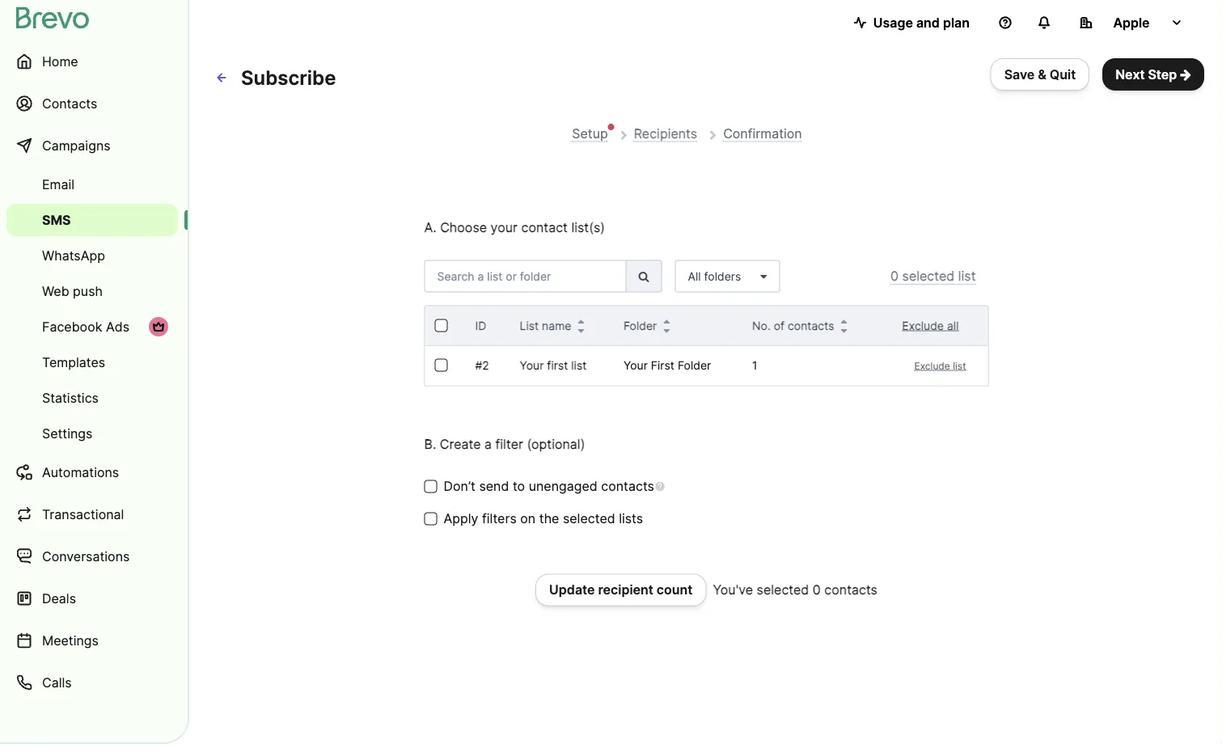 Task type: describe. For each thing, give the bounding box(es) containing it.
0 selected list link
[[891, 268, 977, 285]]

caret down image for no. of contacts
[[841, 327, 848, 334]]

web push
[[42, 283, 103, 299]]

automations
[[42, 465, 119, 480]]

your first list
[[520, 359, 587, 372]]

caret down image for folder
[[664, 327, 670, 334]]

caret up image for list name
[[578, 318, 585, 324]]

templates link
[[6, 346, 178, 379]]

unengaged
[[529, 479, 598, 495]]

campaigns
[[42, 138, 111, 153]]

home link
[[6, 42, 178, 81]]

exclude list
[[915, 360, 967, 372]]

whatsapp link
[[6, 240, 178, 272]]

contacts
[[42, 96, 97, 111]]

contacts link
[[6, 84, 178, 123]]

subscribe
[[241, 66, 336, 89]]

update recipient count
[[550, 582, 693, 598]]

step
[[1149, 66, 1178, 82]]

apple
[[1114, 15, 1151, 30]]

choose
[[440, 220, 487, 236]]

apply
[[444, 511, 479, 527]]

of
[[774, 319, 785, 333]]

don't
[[444, 479, 476, 495]]

apple button
[[1068, 6, 1197, 39]]

calls
[[42, 675, 72, 691]]

filters
[[482, 511, 517, 527]]

confirmation
[[724, 125, 803, 141]]

campaigns link
[[6, 126, 178, 165]]

folders
[[705, 270, 742, 283]]

confirmation link
[[724, 125, 803, 142]]

no.
[[753, 319, 771, 333]]

facebook ads
[[42, 319, 130, 335]]

(optional)
[[527, 437, 586, 452]]

2 vertical spatial contacts
[[825, 582, 878, 598]]

deals link
[[6, 580, 178, 618]]

1
[[753, 359, 758, 372]]

settings
[[42, 426, 93, 442]]

count
[[657, 582, 693, 598]]

usage
[[874, 15, 914, 30]]

and
[[917, 15, 940, 30]]

create
[[440, 437, 481, 452]]

a
[[485, 437, 492, 452]]

b.
[[425, 437, 437, 452]]

filter
[[496, 437, 524, 452]]

b. create a filter (optional)
[[425, 437, 586, 452]]

1 vertical spatial selected
[[563, 511, 616, 527]]

templates
[[42, 355, 105, 370]]

web
[[42, 283, 69, 299]]

search image
[[639, 271, 650, 282]]

all
[[688, 270, 701, 283]]

conversations
[[42, 549, 130, 565]]

lists
[[619, 511, 644, 527]]

0 vertical spatial contacts
[[788, 319, 835, 333]]

you've
[[713, 582, 754, 598]]

the
[[540, 511, 560, 527]]

quit
[[1050, 66, 1077, 82]]

caret up image for no. of contacts
[[841, 318, 848, 324]]

update recipient count button
[[536, 574, 707, 607]]

statistics link
[[6, 382, 178, 414]]

0 horizontal spatial folder
[[624, 319, 657, 333]]

sms link
[[6, 204, 178, 236]]

list for your first list
[[572, 359, 587, 372]]

save & quit
[[1005, 66, 1077, 82]]

don't send to unengaged contacts
[[444, 479, 655, 495]]

2
[[483, 359, 490, 372]]

0 vertical spatial 0
[[891, 268, 899, 284]]

0 horizontal spatial 0
[[813, 582, 821, 598]]

selected for 0
[[903, 268, 955, 284]]

exclude all link
[[903, 319, 960, 333]]

sms
[[42, 212, 71, 228]]



Task type: vqa. For each thing, say whether or not it's contained in the screenshot.
Home Link
yes



Task type: locate. For each thing, give the bounding box(es) containing it.
settings link
[[6, 418, 178, 450]]

next step button
[[1103, 58, 1205, 91]]

exclude down exclude all link
[[915, 360, 951, 372]]

caret down image right folders
[[755, 271, 768, 282]]

#
[[476, 359, 483, 372]]

1 vertical spatial folder
[[678, 359, 712, 372]]

facebook
[[42, 319, 102, 335]]

usage and plan
[[874, 15, 970, 30]]

0 vertical spatial folder
[[624, 319, 657, 333]]

whatsapp
[[42, 248, 105, 263]]

a.
[[425, 220, 437, 236]]

caret up image
[[664, 318, 670, 324]]

transactional link
[[6, 495, 178, 534]]

0 horizontal spatial selected
[[563, 511, 616, 527]]

calls link
[[6, 664, 178, 703]]

recipient
[[599, 582, 654, 598]]

recipients link
[[634, 125, 698, 142]]

0
[[891, 268, 899, 284], [813, 582, 821, 598]]

contacts
[[788, 319, 835, 333], [602, 479, 655, 495], [825, 582, 878, 598]]

send
[[479, 479, 509, 495]]

list up all
[[959, 268, 977, 284]]

your
[[491, 220, 518, 236]]

caret down image right no. of contacts
[[841, 327, 848, 334]]

folder
[[624, 319, 657, 333], [678, 359, 712, 372]]

next
[[1116, 66, 1146, 82]]

on
[[521, 511, 536, 527]]

your
[[520, 359, 544, 372], [624, 359, 648, 372]]

list
[[959, 268, 977, 284], [572, 359, 587, 372], [954, 360, 967, 372]]

exclude all
[[903, 319, 960, 333]]

your left the first at the right of page
[[624, 359, 648, 372]]

caret down image right name
[[578, 327, 585, 334]]

arrow right image
[[1181, 68, 1192, 81]]

list
[[520, 319, 539, 333]]

1 vertical spatial 0
[[813, 582, 821, 598]]

0 vertical spatial selected
[[903, 268, 955, 284]]

facebook ads link
[[6, 311, 178, 343]]

# 2
[[476, 359, 490, 372]]

email link
[[6, 168, 178, 201]]

ads
[[106, 319, 130, 335]]

save & quit button
[[991, 58, 1090, 91]]

home
[[42, 53, 78, 69]]

list(s)
[[572, 220, 606, 236]]

to
[[513, 479, 525, 495]]

1 horizontal spatial folder
[[678, 359, 712, 372]]

list down all
[[954, 360, 967, 372]]

name
[[542, 319, 572, 333]]

email
[[42, 176, 75, 192]]

1 horizontal spatial your
[[624, 359, 648, 372]]

caret down image
[[755, 271, 768, 282], [578, 327, 585, 334], [664, 327, 670, 334], [841, 327, 848, 334]]

0 horizontal spatial caret up image
[[578, 318, 585, 324]]

setup
[[572, 125, 608, 141]]

no. of contacts
[[753, 319, 835, 333]]

1 vertical spatial contacts
[[602, 479, 655, 495]]

push
[[73, 283, 103, 299]]

exclude for exclude all
[[903, 319, 945, 333]]

1 caret up image from the left
[[578, 318, 585, 324]]

update
[[550, 582, 595, 598]]

caret down image down caret up icon
[[664, 327, 670, 334]]

1 your from the left
[[520, 359, 544, 372]]

selected up exclude all
[[903, 268, 955, 284]]

contact
[[522, 220, 568, 236]]

a. choose your contact list(s)
[[425, 220, 606, 236]]

0 horizontal spatial your
[[520, 359, 544, 372]]

all folders
[[688, 270, 742, 283]]

1 horizontal spatial 0
[[891, 268, 899, 284]]

caret down image for list name
[[578, 327, 585, 334]]

plan
[[944, 15, 970, 30]]

&
[[1039, 66, 1047, 82]]

exclude left all
[[903, 319, 945, 333]]

exclude for exclude list
[[915, 360, 951, 372]]

caret up image
[[578, 318, 585, 324], [841, 318, 848, 324]]

folder left caret up icon
[[624, 319, 657, 333]]

1 horizontal spatial selected
[[757, 582, 810, 598]]

conversations link
[[6, 537, 178, 576]]

1 horizontal spatial caret up image
[[841, 318, 848, 324]]

2 caret up image from the left
[[841, 318, 848, 324]]

caret up image right name
[[578, 318, 585, 324]]

first
[[547, 359, 568, 372]]

selected
[[903, 268, 955, 284], [563, 511, 616, 527], [757, 582, 810, 598]]

your for your first folder
[[624, 359, 648, 372]]

caret up image right no. of contacts
[[841, 318, 848, 324]]

you've selected 0 contacts
[[713, 582, 878, 598]]

statistics
[[42, 390, 99, 406]]

setup link
[[572, 125, 608, 142]]

2 your from the left
[[624, 359, 648, 372]]

exclude
[[903, 319, 945, 333], [915, 360, 951, 372]]

your first folder
[[624, 359, 712, 372]]

usage and plan button
[[842, 6, 983, 39]]

your left the first
[[520, 359, 544, 372]]

list right the first
[[572, 359, 587, 372]]

2 horizontal spatial selected
[[903, 268, 955, 284]]

first
[[651, 359, 675, 372]]

Search a list or folder text field
[[425, 260, 627, 293]]

meetings
[[42, 633, 99, 649]]

apply filters on the selected lists
[[444, 511, 644, 527]]

selected right the
[[563, 511, 616, 527]]

left___rvooi image
[[152, 321, 165, 333]]

0 vertical spatial exclude
[[903, 319, 945, 333]]

0 selected list
[[891, 268, 977, 284]]

list name
[[520, 319, 572, 333]]

list for 0 selected list
[[959, 268, 977, 284]]

id
[[476, 319, 487, 333]]

exclude list link
[[902, 360, 967, 372]]

recipients
[[634, 125, 698, 141]]

transactional
[[42, 507, 124, 522]]

web push link
[[6, 275, 178, 308]]

1 vertical spatial exclude
[[915, 360, 951, 372]]

your for your first list
[[520, 359, 544, 372]]

selected for you've
[[757, 582, 810, 598]]

2 vertical spatial selected
[[757, 582, 810, 598]]

selected right "you've"
[[757, 582, 810, 598]]

meetings link
[[6, 622, 178, 660]]

folder right the first at the right of page
[[678, 359, 712, 372]]



